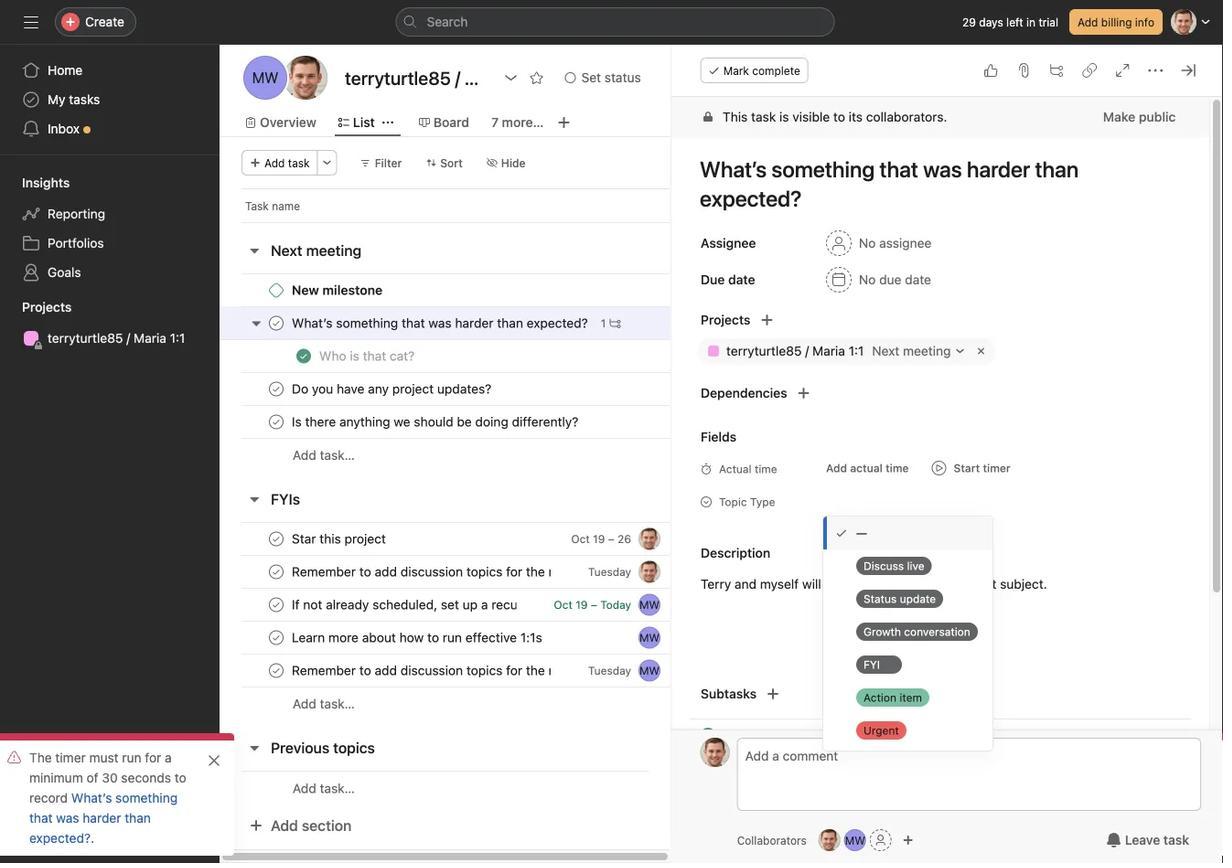 Task type: describe. For each thing, give the bounding box(es) containing it.
add billing info
[[1078, 16, 1155, 28]]

of
[[87, 771, 98, 786]]

make public button
[[1091, 101, 1188, 134]]

billing
[[1102, 16, 1133, 28]]

1
[[601, 317, 606, 330]]

tt up overview
[[297, 69, 315, 86]]

if not already scheduled, set up a recurring 1:1 meeting in your calendar cell
[[220, 588, 673, 622]]

leave task
[[1125, 833, 1190, 848]]

completed checkbox inside do you have any project updates? cell
[[265, 378, 287, 400]]

is there anything we should be doing differently? cell
[[220, 405, 673, 439]]

more actions image
[[322, 157, 333, 168]]

1 vertical spatial to
[[858, 577, 870, 592]]

26
[[618, 533, 631, 546]]

add task… for next meeting
[[293, 448, 355, 463]]

Is there anything we should be doing differently? text field
[[288, 413, 584, 432]]

more actions for this task image
[[1149, 63, 1163, 78]]

next meeting button
[[271, 234, 362, 267]]

0 comments. click to go to subtask details and comments image
[[1172, 729, 1187, 743]]

add or remove collaborators image
[[903, 836, 914, 847]]

add left the billing
[[1078, 16, 1099, 28]]

what's something that was harder than expected? dialog
[[671, 45, 1224, 864]]

search button
[[396, 7, 835, 37]]

task name row
[[220, 189, 739, 222]]

tab actions image
[[382, 117, 393, 128]]

If not already scheduled, set up a recurring 1:1 meeting in your calendar text field
[[288, 596, 517, 615]]

start timer
[[954, 462, 1011, 475]]

my tasks link
[[11, 85, 209, 114]]

task… for fyis
[[320, 697, 355, 712]]

3 collapse task list for this section image from the top
[[247, 741, 262, 756]]

add task button
[[242, 150, 318, 176]]

star this project cell
[[220, 523, 673, 556]]

completed checkbox inside who is that cat? cell
[[293, 345, 315, 367]]

3 task… from the top
[[320, 782, 355, 797]]

info
[[1136, 16, 1155, 28]]

terry
[[701, 577, 731, 592]]

leave task button
[[1095, 825, 1202, 858]]

important
[[939, 577, 997, 592]]

next inside button
[[271, 242, 303, 259]]

– for 26
[[608, 533, 615, 546]]

/ inside terryturtle85 / maria 1:1 link
[[127, 331, 130, 346]]

add task
[[264, 157, 310, 169]]

in
[[1027, 16, 1036, 28]]

complete
[[753, 64, 801, 77]]

0 likes. click to like this task image
[[984, 63, 999, 78]]

add section
[[271, 818, 352, 835]]

completed checkbox inside main content
[[697, 725, 719, 747]]

1 row
[[220, 307, 739, 340]]

add task… button for next meeting
[[293, 446, 355, 466]]

add subtasks image
[[766, 687, 780, 702]]

Do you have any project updates? text field
[[288, 380, 497, 399]]

mw row
[[220, 621, 739, 655]]

completed image for mw's remember to add discussion topics for the next meeting text box
[[265, 660, 287, 682]]

7 more…
[[491, 115, 544, 130]]

add inside header next meeting "tree grid"
[[293, 448, 316, 463]]

tt right collaborators
[[823, 835, 837, 847]]

collaborators.
[[866, 109, 947, 124]]

mark complete
[[724, 64, 801, 77]]

remember to add discussion topics for the next meeting text field for mw
[[288, 662, 552, 680]]

the timer must run for a minimum of 30 seconds to record
[[29, 751, 186, 806]]

do you have any project updates? cell
[[220, 372, 673, 406]]

portfolios
[[48, 236, 104, 251]]

completed image for do you have any project updates? text box
[[265, 378, 287, 400]]

projects button inside main content
[[671, 308, 751, 333]]

tt button down subtasks "dropdown button" on the bottom right of the page
[[701, 739, 730, 768]]

fyis button
[[271, 483, 300, 516]]

terryturtle85 inside terryturtle85 / maria 1:1 link
[[48, 331, 123, 346]]

19 for – today
[[576, 599, 588, 612]]

maria inside "projects" element
[[134, 331, 166, 346]]

status
[[605, 70, 641, 85]]

completed checkbox for the star this project text field
[[265, 529, 287, 551]]

board
[[434, 115, 470, 130]]

create button
[[55, 7, 136, 37]]

no for no due date
[[859, 272, 876, 287]]

fields
[[701, 430, 737, 445]]

new milestone cell
[[220, 274, 673, 308]]

completed milestone image
[[269, 283, 284, 298]]

section
[[302, 818, 352, 835]]

list
[[353, 115, 375, 130]]

add up add section button
[[293, 782, 316, 797]]

mw button inside learn more about how to run effective 1:1s cell
[[639, 627, 661, 649]]

terryturtle85 / maria 1:1 inside main content
[[726, 344, 864, 359]]

subtasks button
[[671, 680, 757, 709]]

add dependencies image
[[796, 386, 811, 401]]

search list box
[[396, 7, 835, 37]]

projects inside what's something that was harder than expected? dialog
[[701, 313, 751, 328]]

1:1 inside what's something that was harder than expected? dialog
[[849, 344, 864, 359]]

goals link
[[11, 258, 209, 287]]

who is that cat? cell
[[220, 340, 673, 373]]

header fyis tree grid
[[220, 523, 739, 721]]

add left the "section"
[[271, 818, 298, 835]]

what's something that was harder than expected? cell
[[220, 307, 673, 340]]

tasks
[[69, 92, 100, 107]]

insights element
[[0, 167, 220, 291]]

completed checkbox inside what's something that was harder than expected? cell
[[265, 313, 287, 335]]

date
[[905, 272, 931, 287]]

tt button inside star this project cell
[[639, 529, 661, 551]]

home
[[48, 63, 83, 78]]

what's something that was harder than expected? link
[[29, 791, 178, 847]]

start timer button
[[925, 456, 1018, 481]]

topics
[[333, 740, 375, 757]]

main content inside what's something that was harder than expected? dialog
[[671, 97, 1210, 864]]

tt left terry
[[643, 566, 657, 579]]

oct 19 – today
[[554, 599, 631, 612]]

will
[[802, 577, 821, 592]]

description
[[701, 546, 770, 561]]

19 for – 26
[[593, 533, 605, 546]]

tt down subtasks "dropdown button" on the bottom right of the page
[[708, 747, 722, 760]]

create
[[85, 14, 124, 29]]

no assignee button
[[818, 227, 940, 260]]

timer for start
[[983, 462, 1011, 475]]

filter
[[375, 157, 402, 169]]

was
[[56, 811, 79, 826]]

that
[[29, 811, 53, 826]]

expected?
[[29, 831, 91, 847]]

add inside button
[[264, 157, 285, 169]]

/ inside what's something that was harder than expected? dialog
[[805, 344, 809, 359]]

completed image inside who is that cat? cell
[[293, 345, 315, 367]]

mw inside learn more about how to run effective 1:1s cell
[[640, 632, 660, 645]]

3 add task… from the top
[[293, 782, 355, 797]]

task for leave
[[1164, 833, 1190, 848]]

30
[[102, 771, 118, 786]]

global element
[[0, 45, 220, 155]]

add inside header fyis tree grid
[[293, 697, 316, 712]]

make
[[1103, 109, 1136, 124]]

oct for oct 19 – 26
[[571, 533, 590, 546]]

no due date button
[[818, 264, 940, 297]]

portfolios link
[[11, 229, 209, 258]]

start
[[954, 462, 980, 475]]

due date
[[701, 272, 755, 287]]

visible
[[793, 109, 830, 124]]

mark complete button
[[701, 58, 809, 83]]

this
[[723, 109, 748, 124]]

tt button left terry
[[639, 561, 661, 583]]

myself
[[760, 577, 799, 592]]

add tab image
[[557, 115, 571, 130]]

this task is visible to its collaborators.
[[723, 109, 947, 124]]

add billing info button
[[1070, 9, 1163, 35]]

reporting link
[[11, 200, 209, 229]]

must
[[89, 751, 119, 766]]

make public
[[1103, 109, 1176, 124]]

record
[[29, 791, 68, 806]]

1:1 inside "projects" element
[[170, 331, 185, 346]]

something
[[115, 791, 178, 806]]

add to projects image
[[760, 313, 774, 328]]

meeting inside button
[[306, 242, 362, 259]]

what's
[[71, 791, 112, 806]]

Star this project text field
[[288, 530, 392, 549]]

0 horizontal spatial projects
[[22, 300, 72, 315]]

copy task link image
[[1083, 63, 1097, 78]]

trial
[[1039, 16, 1059, 28]]



Task type: vqa. For each thing, say whether or not it's contained in the screenshot.
the Mark
yes



Task type: locate. For each thing, give the bounding box(es) containing it.
0 horizontal spatial next meeting
[[271, 242, 362, 259]]

add task… button up previous topics
[[293, 695, 355, 715]]

no left due
[[859, 272, 876, 287]]

learn more about how to run effective 1:1s cell
[[220, 621, 673, 655]]

1 horizontal spatial projects button
[[671, 308, 751, 333]]

no due date
[[859, 272, 931, 287]]

task left more actions image
[[288, 157, 310, 169]]

remember to add discussion topics for the next meeting text field down "learn more about how to run effective 1:1s" text box
[[288, 662, 552, 680]]

3 completed checkbox from the top
[[265, 627, 287, 649]]

oct 19 – 26
[[571, 533, 631, 546]]

1 horizontal spatial time
[[886, 462, 909, 475]]

add up the previous
[[293, 697, 316, 712]]

1 add task… from the top
[[293, 448, 355, 463]]

main content
[[671, 97, 1210, 864]]

1 remember to add discussion topics for the next meeting cell from the top
[[220, 556, 673, 589]]

next meeting up new milestone text box
[[271, 242, 362, 259]]

1 vertical spatial collapse task list for this section image
[[247, 492, 262, 507]]

1 vertical spatial remember to add discussion topics for the next meeting cell
[[220, 654, 673, 688]]

completed checkbox inside learn more about how to run effective 1:1s cell
[[265, 627, 287, 649]]

0 vertical spatial collapse task list for this section image
[[247, 243, 262, 258]]

0 vertical spatial timer
[[983, 462, 1011, 475]]

to
[[833, 109, 845, 124], [858, 577, 870, 592], [175, 771, 186, 786]]

left
[[1007, 16, 1024, 28]]

task left is
[[751, 109, 776, 124]]

timer for the
[[55, 751, 86, 766]]

task… for next meeting
[[320, 448, 355, 463]]

2 horizontal spatial task
[[1164, 833, 1190, 848]]

completed checkbox for "learn more about how to run effective 1:1s" text box
[[265, 627, 287, 649]]

set status
[[582, 70, 641, 85]]

0 horizontal spatial meeting
[[306, 242, 362, 259]]

1 horizontal spatial next
[[872, 344, 900, 359]]

minimum
[[29, 771, 83, 786]]

task…
[[320, 448, 355, 463], [320, 697, 355, 712], [320, 782, 355, 797]]

2 vertical spatial add task…
[[293, 782, 355, 797]]

1 horizontal spatial meeting
[[903, 344, 951, 359]]

close details image
[[1182, 63, 1196, 78]]

next inside popup button
[[872, 344, 900, 359]]

1 vertical spatial no
[[859, 272, 876, 287]]

.
[[91, 831, 94, 847]]

29 days left in trial
[[963, 16, 1059, 28]]

completed image for the star this project text field
[[265, 529, 287, 551]]

remember to add discussion topics for the next meeting cell down "learn more about how to run effective 1:1s" text box
[[220, 654, 673, 688]]

1 completed checkbox from the top
[[265, 529, 287, 551]]

/ down goals link
[[127, 331, 130, 346]]

2 add task… row from the top
[[220, 687, 739, 721]]

add task… up previous topics
[[293, 697, 355, 712]]

1 vertical spatial next meeting
[[872, 344, 951, 359]]

no assignee
[[859, 236, 932, 251]]

2 add task… from the top
[[293, 697, 355, 712]]

timer inside the timer must run for a minimum of 30 seconds to record
[[55, 751, 86, 766]]

projects button down the goals
[[0, 298, 72, 317]]

0 vertical spatial to
[[833, 109, 845, 124]]

oct inside star this project cell
[[571, 533, 590, 546]]

meeting left remove image
[[903, 344, 951, 359]]

Remember to add discussion topics for the next meeting text field
[[288, 563, 552, 582], [288, 662, 552, 680]]

/
[[127, 331, 130, 346], [805, 344, 809, 359]]

hide sidebar image
[[24, 15, 38, 29]]

2 collapse task list for this section image from the top
[[247, 492, 262, 507]]

0 vertical spatial meeting
[[306, 242, 362, 259]]

1 vertical spatial –
[[591, 599, 597, 612]]

add task… button
[[293, 446, 355, 466], [293, 695, 355, 715], [293, 779, 355, 799]]

projects element
[[0, 291, 220, 357]]

add task… button for fyis
[[293, 695, 355, 715]]

0 horizontal spatial /
[[127, 331, 130, 346]]

1:1 left collapse subtask list for the task what's something that was harder than expected? icon
[[170, 331, 185, 346]]

tt inside star this project cell
[[643, 533, 657, 546]]

tt button right collaborators
[[819, 830, 841, 852]]

mark
[[724, 64, 749, 77]]

task… up previous topics
[[320, 697, 355, 712]]

tuesday for mw
[[588, 665, 631, 678]]

3 add task… button from the top
[[293, 779, 355, 799]]

2 vertical spatial add task… row
[[220, 772, 739, 806]]

close image
[[207, 754, 221, 769]]

collapse subtask list for the task what's something that was harder than expected? image
[[249, 316, 264, 331]]

1 vertical spatial add task… button
[[293, 695, 355, 715]]

terryturtle85 down 'add to projects' image
[[726, 344, 802, 359]]

0 horizontal spatial 1:1
[[170, 331, 185, 346]]

completed image for is there anything we should be doing differently? text box
[[265, 411, 287, 433]]

0 horizontal spatial terryturtle85
[[48, 331, 123, 346]]

add task… for fyis
[[293, 697, 355, 712]]

to inside the timer must run for a minimum of 30 seconds to record
[[175, 771, 186, 786]]

and
[[735, 577, 757, 592]]

terryturtle85 down the goals
[[48, 331, 123, 346]]

task… up the "section"
[[320, 782, 355, 797]]

What's something that was harder than expected? text field
[[288, 314, 594, 333]]

New milestone text field
[[288, 281, 388, 300]]

header next meeting tree grid
[[220, 274, 739, 472]]

tuesday
[[588, 566, 631, 579], [588, 665, 631, 678]]

timer right start
[[983, 462, 1011, 475]]

2 completed checkbox from the top
[[265, 561, 287, 583]]

terry and myself will meet to discuss an important subject.
[[701, 577, 1047, 592]]

19 inside star this project cell
[[593, 533, 605, 546]]

projects button down due date
[[671, 308, 751, 333]]

0 vertical spatial 19
[[593, 533, 605, 546]]

1 vertical spatial add task…
[[293, 697, 355, 712]]

1 task… from the top
[[320, 448, 355, 463]]

completed image inside 'if not already scheduled, set up a recurring 1:1 meeting in your calendar' cell
[[265, 594, 287, 616]]

no for no assignee
[[859, 236, 876, 251]]

completed image
[[265, 313, 287, 335], [265, 378, 287, 400], [265, 411, 287, 433], [265, 529, 287, 551], [265, 660, 287, 682], [697, 725, 719, 747]]

– inside 'if not already scheduled, set up a recurring 1:1 meeting in your calendar' cell
[[591, 599, 597, 612]]

add actual time button
[[818, 456, 917, 481]]

add task… up the "section"
[[293, 782, 355, 797]]

add task… button up the "section"
[[293, 779, 355, 799]]

search
[[427, 14, 468, 29]]

the
[[29, 751, 52, 766]]

1 horizontal spatial next meeting
[[872, 344, 951, 359]]

collaborators
[[737, 835, 807, 847]]

0 horizontal spatial time
[[755, 463, 777, 476]]

1 vertical spatial task…
[[320, 697, 355, 712]]

to right the meet
[[858, 577, 870, 592]]

0 vertical spatial remember to add discussion topics for the next meeting text field
[[288, 563, 552, 582]]

0 vertical spatial tuesday
[[588, 566, 631, 579]]

fields button
[[671, 425, 737, 450]]

sort
[[440, 157, 463, 169]]

is
[[779, 109, 789, 124]]

add left actual
[[826, 462, 847, 475]]

0 vertical spatial –
[[608, 533, 615, 546]]

completed image for "learn more about how to run effective 1:1s" text box
[[265, 627, 287, 649]]

2 add task… button from the top
[[293, 695, 355, 715]]

harder
[[83, 811, 121, 826]]

2 remember to add discussion topics for the next meeting cell from the top
[[220, 654, 673, 688]]

1 horizontal spatial projects
[[701, 313, 751, 328]]

to left its
[[833, 109, 845, 124]]

collapse task list for this section image
[[247, 243, 262, 258], [247, 492, 262, 507], [247, 741, 262, 756]]

task… inside header fyis tree grid
[[320, 697, 355, 712]]

oct inside 'if not already scheduled, set up a recurring 1:1 meeting in your calendar' cell
[[554, 599, 573, 612]]

– left today at bottom
[[591, 599, 597, 612]]

0 horizontal spatial terryturtle85 / maria 1:1
[[48, 331, 185, 346]]

add task… button inside header fyis tree grid
[[293, 695, 355, 715]]

29
[[963, 16, 977, 28]]

completed image inside what's something that was harder than expected? cell
[[265, 313, 287, 335]]

1 horizontal spatial terryturtle85 / maria 1:1
[[726, 344, 864, 359]]

assignee
[[879, 236, 932, 251]]

than
[[125, 811, 151, 826]]

add task… row for fyis
[[220, 687, 739, 721]]

projects down the goals
[[22, 300, 72, 315]]

0 horizontal spatial timer
[[55, 751, 86, 766]]

3 add task… row from the top
[[220, 772, 739, 806]]

collapse task list for this section image left fyis button
[[247, 492, 262, 507]]

tuesday down today at bottom
[[588, 665, 631, 678]]

oct left 26
[[571, 533, 590, 546]]

add actual time
[[826, 462, 909, 475]]

terryturtle85 / maria 1:1 link
[[11, 324, 209, 353]]

next meeting
[[271, 242, 362, 259], [872, 344, 951, 359]]

Completed milestone checkbox
[[269, 283, 284, 298]]

more…
[[502, 115, 544, 130]]

to right seconds
[[175, 771, 186, 786]]

maria inside what's something that was harder than expected? dialog
[[813, 344, 845, 359]]

sort button
[[418, 150, 471, 176]]

1 collapse task list for this section image from the top
[[247, 243, 262, 258]]

projects
[[22, 300, 72, 315], [701, 313, 751, 328]]

2 vertical spatial completed checkbox
[[265, 627, 287, 649]]

tt right 26
[[643, 533, 657, 546]]

1 horizontal spatial –
[[608, 533, 615, 546]]

goals
[[48, 265, 81, 280]]

completed image
[[293, 345, 315, 367], [265, 561, 287, 583], [265, 594, 287, 616], [265, 627, 287, 649]]

no inside dropdown button
[[859, 272, 876, 287]]

a
[[165, 751, 172, 766]]

2 vertical spatial collapse task list for this section image
[[247, 741, 262, 756]]

0 vertical spatial next meeting
[[271, 242, 362, 259]]

remember to add discussion topics for the next meeting text field up if not already scheduled, set up a recurring 1:1 meeting in your calendar text box
[[288, 563, 552, 582]]

previous
[[271, 740, 330, 757]]

Learn more about how to run effective 1:1s text field
[[288, 629, 548, 648]]

1 vertical spatial next
[[872, 344, 900, 359]]

add task… row for next meeting
[[220, 438, 739, 472]]

terryturtle85 inside main content
[[726, 344, 802, 359]]

filter button
[[352, 150, 410, 176]]

0 vertical spatial add task…
[[293, 448, 355, 463]]

0 horizontal spatial maria
[[134, 331, 166, 346]]

timer
[[983, 462, 1011, 475], [55, 751, 86, 766]]

type
[[750, 496, 775, 509]]

today
[[601, 599, 631, 612]]

0 vertical spatial next
[[271, 242, 303, 259]]

completed checkbox inside star this project cell
[[265, 529, 287, 551]]

1 vertical spatial timer
[[55, 751, 86, 766]]

terryturtle85 / maria 1:1 down 'add to projects' image
[[726, 344, 864, 359]]

1 horizontal spatial 19
[[593, 533, 605, 546]]

completed image for remember to add discussion topics for the next meeting text box related to tt
[[265, 561, 287, 583]]

assignee
[[701, 236, 756, 251]]

completed image inside star this project cell
[[265, 529, 287, 551]]

previous topics button
[[271, 732, 375, 765]]

task for this
[[751, 109, 776, 124]]

projects down due date
[[701, 313, 751, 328]]

attachments: add a file to this task, what's something that was harder than expected? image
[[1017, 63, 1031, 78]]

mw button inside 'if not already scheduled, set up a recurring 1:1 meeting in your calendar' cell
[[639, 594, 661, 616]]

tuesday for tt
[[588, 566, 631, 579]]

1 vertical spatial oct
[[554, 599, 573, 612]]

oct for oct 19 – today
[[554, 599, 573, 612]]

task… up the star this project text field
[[320, 448, 355, 463]]

remember to add discussion topics for the next meeting cell up if not already scheduled, set up a recurring 1:1 meeting in your calendar text box
[[220, 556, 673, 589]]

collapse task list for this section image for fyis
[[247, 492, 262, 507]]

topic
[[719, 496, 747, 509]]

mw button
[[639, 594, 661, 616], [639, 627, 661, 649], [639, 660, 661, 682], [845, 830, 867, 852]]

1 horizontal spatial timer
[[983, 462, 1011, 475]]

0 vertical spatial remember to add discussion topics for the next meeting cell
[[220, 556, 673, 589]]

2 vertical spatial task
[[1164, 833, 1190, 848]]

terryturtle85 / maria 1:1
[[48, 331, 185, 346], [726, 344, 864, 359]]

0 horizontal spatial to
[[175, 771, 186, 786]]

1 vertical spatial tuesday
[[588, 665, 631, 678]]

hide
[[501, 157, 526, 169]]

due
[[879, 272, 902, 287]]

oct left today at bottom
[[554, 599, 573, 612]]

add task… inside header fyis tree grid
[[293, 697, 355, 712]]

–
[[608, 533, 615, 546], [591, 599, 597, 612]]

task name
[[245, 200, 300, 212]]

0 horizontal spatial –
[[591, 599, 597, 612]]

0 vertical spatial oct
[[571, 533, 590, 546]]

None text field
[[340, 61, 495, 94], [824, 493, 837, 515], [340, 61, 495, 94], [824, 493, 837, 515]]

task for add
[[288, 157, 310, 169]]

completed image for if not already scheduled, set up a recurring 1:1 meeting in your calendar text box
[[265, 594, 287, 616]]

1 no from the top
[[859, 236, 876, 251]]

1 horizontal spatial terryturtle85
[[726, 344, 802, 359]]

full screen image
[[1116, 63, 1130, 78]]

0 vertical spatial add task… button
[[293, 446, 355, 466]]

terryturtle85 / maria 1:1 down goals link
[[48, 331, 185, 346]]

my
[[48, 92, 65, 107]]

an
[[922, 577, 936, 592]]

task right leave at the right
[[1164, 833, 1190, 848]]

time inside dropdown button
[[886, 462, 909, 475]]

set
[[582, 70, 601, 85]]

2 tuesday from the top
[[588, 665, 631, 678]]

add up fyis button
[[293, 448, 316, 463]]

0 vertical spatial add task… row
[[220, 438, 739, 472]]

overview link
[[245, 113, 317, 133]]

1 tuesday from the top
[[588, 566, 631, 579]]

– left 26
[[608, 533, 615, 546]]

0 horizontal spatial task
[[288, 157, 310, 169]]

– inside star this project cell
[[608, 533, 615, 546]]

0 vertical spatial completed checkbox
[[265, 529, 287, 551]]

mw inside what's something that was harder than expected? dialog
[[845, 835, 866, 847]]

row
[[242, 221, 672, 223], [220, 274, 739, 308], [220, 340, 739, 373], [220, 372, 739, 406], [220, 405, 739, 439], [220, 523, 739, 556], [220, 556, 739, 589], [220, 588, 739, 622], [220, 654, 739, 688]]

2 vertical spatial task…
[[320, 782, 355, 797]]

show options image
[[504, 70, 519, 85]]

add to starred image
[[530, 70, 544, 85]]

add
[[1078, 16, 1099, 28], [264, 157, 285, 169], [293, 448, 316, 463], [826, 462, 847, 475], [293, 697, 316, 712], [293, 782, 316, 797], [271, 818, 298, 835]]

add down overview link
[[264, 157, 285, 169]]

0 vertical spatial task…
[[320, 448, 355, 463]]

0 vertical spatial task
[[751, 109, 776, 124]]

next meeting inside popup button
[[872, 344, 951, 359]]

1 vertical spatial completed checkbox
[[265, 561, 287, 583]]

1 horizontal spatial task
[[751, 109, 776, 124]]

maria
[[134, 331, 166, 346], [813, 344, 845, 359]]

meeting inside popup button
[[903, 344, 951, 359]]

0 horizontal spatial projects button
[[0, 298, 72, 317]]

timer inside start timer button
[[983, 462, 1011, 475]]

reporting
[[48, 206, 105, 221]]

completed image inside is there anything we should be doing differently? cell
[[265, 411, 287, 433]]

/ up add dependencies image
[[805, 344, 809, 359]]

no left assignee
[[859, 236, 876, 251]]

7 more… button
[[491, 113, 544, 133]]

terryturtle85 / maria 1:1 inside "projects" element
[[48, 331, 185, 346]]

2 remember to add discussion topics for the next meeting text field from the top
[[288, 662, 552, 680]]

1 horizontal spatial maria
[[813, 344, 845, 359]]

1 remember to add discussion topics for the next meeting text field from the top
[[288, 563, 552, 582]]

add section button
[[242, 810, 359, 843]]

add task… inside header next meeting "tree grid"
[[293, 448, 355, 463]]

19 inside 'if not already scheduled, set up a recurring 1:1 meeting in your calendar' cell
[[576, 599, 588, 612]]

add subtask image
[[1050, 63, 1064, 78]]

maria down no due date dropdown button
[[813, 344, 845, 359]]

tt
[[297, 69, 315, 86], [643, 533, 657, 546], [643, 566, 657, 579], [708, 747, 722, 760], [823, 835, 837, 847]]

collapse task list for this section image for next meeting
[[247, 243, 262, 258]]

meet
[[825, 577, 855, 592]]

2 no from the top
[[859, 272, 876, 287]]

mw inside 'if not already scheduled, set up a recurring 1:1 meeting in your calendar' cell
[[640, 599, 660, 612]]

Completed checkbox
[[265, 313, 287, 335], [293, 345, 315, 367], [265, 378, 287, 400], [265, 411, 287, 433], [265, 594, 287, 616], [265, 660, 287, 682], [697, 725, 719, 747]]

1 horizontal spatial to
[[833, 109, 845, 124]]

board link
[[419, 113, 470, 133]]

collapse task list for this section image right close image at the left of the page
[[247, 741, 262, 756]]

meeting up new milestone text box
[[306, 242, 362, 259]]

remember to add discussion topics for the next meeting cell
[[220, 556, 673, 589], [220, 654, 673, 688]]

0 vertical spatial no
[[859, 236, 876, 251]]

completed checkbox inside remember to add discussion topics for the next meeting cell
[[265, 660, 287, 682]]

1 add task… row from the top
[[220, 438, 739, 472]]

1 vertical spatial remember to add discussion topics for the next meeting text field
[[288, 662, 552, 680]]

remember to add discussion topics for the next meeting text field for tt
[[288, 563, 552, 582]]

1 vertical spatial meeting
[[903, 344, 951, 359]]

collapse task list for this section image down task
[[247, 243, 262, 258]]

subtasks
[[701, 687, 757, 702]]

completed checkbox for remember to add discussion topics for the next meeting text box related to tt
[[265, 561, 287, 583]]

task inside button
[[288, 157, 310, 169]]

– for today
[[591, 599, 597, 612]]

insights
[[22, 175, 70, 190]]

19 left 26
[[593, 533, 605, 546]]

2 vertical spatial to
[[175, 771, 186, 786]]

completed checkbox inside 'if not already scheduled, set up a recurring 1:1 meeting in your calendar' cell
[[265, 594, 287, 616]]

add task… up fyis at the left of the page
[[293, 448, 355, 463]]

set status button
[[557, 65, 649, 91]]

next up completed milestone icon
[[271, 242, 303, 259]]

next meeting left remove image
[[872, 344, 951, 359]]

tuesday up today at bottom
[[588, 566, 631, 579]]

2 horizontal spatial to
[[858, 577, 870, 592]]

meeting
[[306, 242, 362, 259], [903, 344, 951, 359]]

next down no due date dropdown button
[[872, 344, 900, 359]]

public
[[1139, 109, 1176, 124]]

no inside dropdown button
[[859, 236, 876, 251]]

timer up minimum in the bottom of the page
[[55, 751, 86, 766]]

add task… row
[[220, 438, 739, 472], [220, 687, 739, 721], [220, 772, 739, 806]]

main content containing this task is visible to its collaborators.
[[671, 97, 1210, 864]]

add inside dropdown button
[[826, 462, 847, 475]]

0 horizontal spatial 19
[[576, 599, 588, 612]]

mw
[[252, 69, 279, 86], [640, 599, 660, 612], [640, 632, 660, 645], [640, 665, 660, 678], [845, 835, 866, 847]]

list link
[[338, 113, 375, 133]]

19 left today at bottom
[[576, 599, 588, 612]]

completed image inside do you have any project updates? cell
[[265, 378, 287, 400]]

tt button right 26
[[639, 529, 661, 551]]

Who is that cat? text field
[[316, 347, 420, 366]]

1 vertical spatial add task… row
[[220, 687, 739, 721]]

name
[[272, 200, 300, 212]]

1 vertical spatial task
[[288, 157, 310, 169]]

inbox
[[48, 121, 80, 136]]

1 horizontal spatial 1:1
[[849, 344, 864, 359]]

2 vertical spatial add task… button
[[293, 779, 355, 799]]

remove image
[[974, 344, 989, 359]]

1 add task… button from the top
[[293, 446, 355, 466]]

1 horizontal spatial /
[[805, 344, 809, 359]]

run
[[122, 751, 142, 766]]

hide button
[[479, 150, 534, 176]]

actual
[[850, 462, 883, 475]]

maria down goals link
[[134, 331, 166, 346]]

completed checkbox inside is there anything we should be doing differently? cell
[[265, 411, 287, 433]]

completed image inside learn more about how to run effective 1:1s cell
[[265, 627, 287, 649]]

task… inside header next meeting "tree grid"
[[320, 448, 355, 463]]

task inside button
[[1164, 833, 1190, 848]]

actual
[[719, 463, 752, 476]]

2 task… from the top
[[320, 697, 355, 712]]

1 vertical spatial 19
[[576, 599, 588, 612]]

add task… button up fyis at the left of the page
[[293, 446, 355, 466]]

Task Name text field
[[688, 148, 1188, 220]]

1:1 left next meeting popup button
[[849, 344, 864, 359]]

fyis
[[271, 491, 300, 508]]

what's something that was harder than expected?
[[29, 791, 178, 847]]

0 horizontal spatial next
[[271, 242, 303, 259]]

discuss
[[873, 577, 918, 592]]

Completed checkbox
[[265, 529, 287, 551], [265, 561, 287, 583], [265, 627, 287, 649]]



